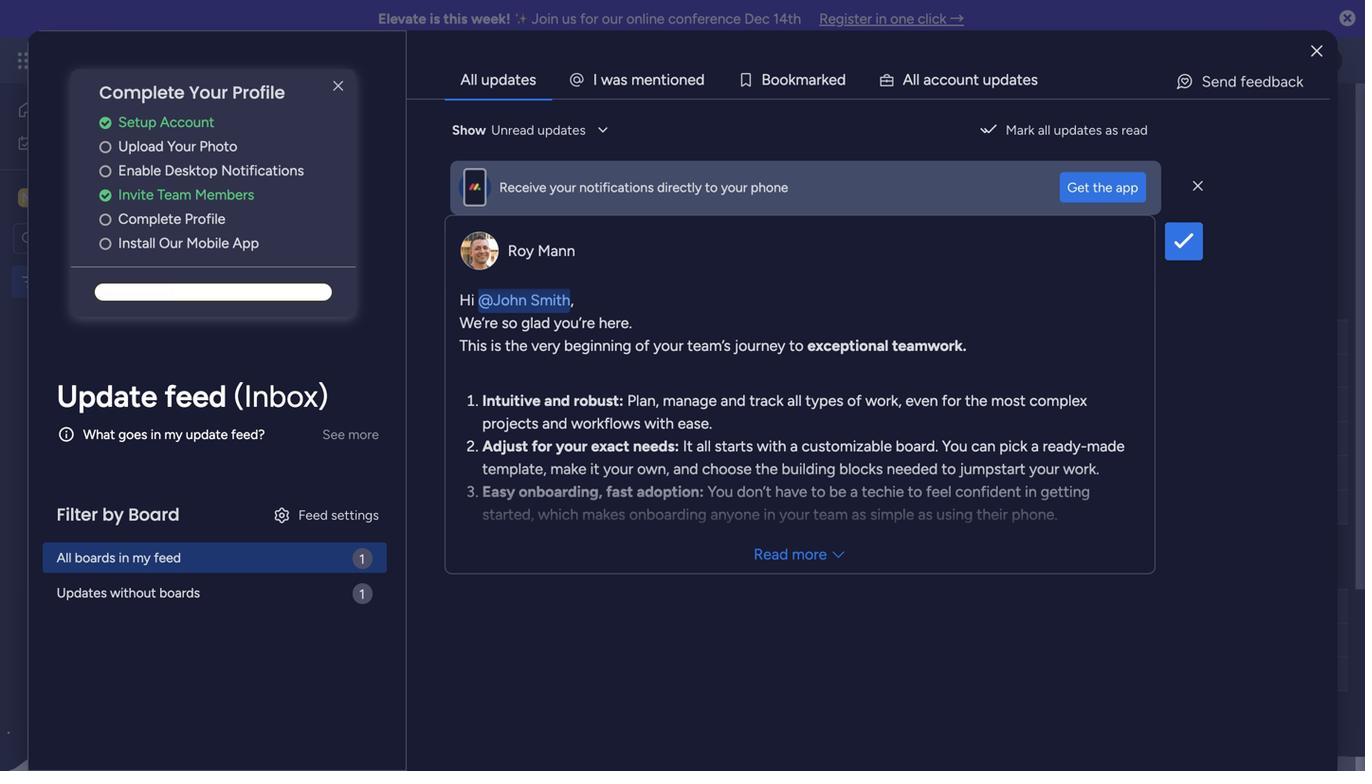 Task type: locate. For each thing, give the bounding box(es) containing it.
1 vertical spatial my
[[133, 549, 151, 566]]

workspace selection element
[[18, 186, 158, 211]]

1 horizontal spatial m
[[796, 71, 809, 89]]

more inside 'button'
[[792, 545, 827, 563]]

2 horizontal spatial for
[[942, 392, 962, 410]]

working on it
[[389, 364, 468, 380]]

your down ready-
[[1030, 460, 1060, 478]]

1 horizontal spatial my
[[164, 426, 183, 442]]

3 t from the left
[[1017, 71, 1023, 89]]

0 vertical spatial with
[[645, 414, 674, 433]]

own,
[[637, 460, 670, 478]]

1 horizontal spatial d
[[837, 71, 846, 89]]

o left r
[[771, 71, 780, 89]]

in left the one
[[876, 10, 887, 28]]

new for new group
[[326, 725, 363, 749]]

check circle image inside invite team members link
[[99, 188, 112, 202]]

to right directly
[[705, 179, 718, 195]]

project up project 2
[[359, 363, 401, 379]]

and up nov 18
[[545, 392, 570, 410]]

1 horizontal spatial board
[[402, 98, 492, 140]]

0 vertical spatial check circle image
[[99, 116, 112, 130]]

1 t from the left
[[661, 71, 667, 89]]

check circle image inside setup account "link"
[[99, 116, 112, 130]]

1 vertical spatial 1
[[359, 551, 365, 567]]

all inside it all starts with a customizable board. you can pick a ready-made template, make it your own, and choose the building blocks needed to jumpstart your work.
[[697, 437, 711, 455]]

1 vertical spatial for
[[942, 392, 962, 410]]

main inside workspace selection element
[[44, 189, 77, 207]]

1 m from the left
[[632, 71, 645, 89]]

1 l from the left
[[914, 71, 917, 89]]

1 horizontal spatial work
[[153, 50, 187, 71]]

2 nov from the top
[[539, 432, 562, 447]]

group
[[368, 725, 422, 749]]

us
[[562, 10, 577, 28]]

1 check circle image from the top
[[99, 116, 112, 130]]

hi @john smith , we're so glad you're here. this is the very beginning of your team's journey to exceptional teamwork.
[[460, 291, 967, 355]]

meeting notes
[[784, 398, 864, 414]]

started,
[[483, 506, 535, 524]]

1 horizontal spatial main
[[317, 178, 345, 194]]

get the app
[[1068, 179, 1139, 195]]

circle o image inside enable desktop notifications link
[[99, 164, 112, 178]]

0 horizontal spatial my
[[133, 549, 151, 566]]

month up status field
[[366, 288, 423, 313]]

Search field
[[441, 223, 498, 249]]

0 horizontal spatial my first board
[[45, 274, 128, 290]]

the down so
[[505, 337, 528, 355]]

is
[[430, 10, 440, 28], [491, 337, 502, 355]]

1 horizontal spatial with
[[757, 437, 787, 455]]

updates inside 'all updates' link
[[481, 71, 537, 89]]

complete profile link
[[99, 208, 355, 230]]

and
[[631, 144, 653, 160], [545, 392, 570, 410], [721, 392, 746, 410], [543, 414, 568, 433], [674, 460, 699, 478]]

onboarding,
[[519, 483, 603, 501]]

here.
[[599, 314, 632, 332]]

as right team
[[852, 506, 867, 524]]

first
[[339, 98, 394, 140], [66, 274, 90, 290]]

dapulse x slim image down see plans
[[327, 75, 350, 98]]

l right a
[[917, 71, 920, 89]]

intuitive
[[483, 392, 541, 410]]

for right the even
[[942, 392, 962, 410]]

your up make
[[556, 437, 588, 455]]

0 horizontal spatial d
[[696, 71, 705, 89]]

updates for mark
[[1054, 122, 1103, 138]]

u left p
[[957, 71, 965, 89]]

1 horizontal spatial boards
[[159, 585, 200, 601]]

0 vertical spatial my
[[164, 426, 183, 442]]

1 for all boards in my feed
[[359, 551, 365, 567]]

0 horizontal spatial t
[[661, 71, 667, 89]]

d for a l l a c c o u n t u p d a t e s
[[1001, 71, 1010, 89]]

your down set
[[550, 179, 576, 195]]

anyone
[[711, 506, 760, 524]]

board
[[128, 502, 180, 527]]

1 vertical spatial my first board
[[45, 274, 128, 290]]

boards up updates at bottom
[[75, 549, 116, 566]]

all right it
[[697, 437, 711, 455]]

4 circle o image from the top
[[99, 236, 112, 251]]

all boards in my feed
[[57, 549, 181, 566]]

2 check circle image from the top
[[99, 188, 112, 202]]

get the app button
[[1060, 172, 1147, 202]]

o left p
[[948, 71, 957, 89]]

send
[[1202, 73, 1237, 91]]

complex
[[1030, 392, 1088, 410]]

2 horizontal spatial all
[[1038, 122, 1051, 138]]

a right b
[[809, 71, 817, 89]]

work inside my work button
[[63, 135, 92, 151]]

0 vertical spatial all
[[461, 71, 478, 89]]

my for update
[[164, 426, 183, 442]]

as left 'read'
[[1106, 122, 1119, 138]]

1 horizontal spatial u
[[983, 71, 992, 89]]

1 vertical spatial nov
[[539, 432, 562, 447]]

Priority field
[[665, 327, 717, 348]]

more inside button
[[348, 426, 379, 442]]

my first board inside list box
[[45, 274, 128, 290]]

e right p
[[1023, 71, 1031, 89]]

all up updates at bottom
[[57, 549, 72, 566]]

updates inside mark all updates as read button
[[1054, 122, 1103, 138]]

circle o image for upload
[[99, 140, 112, 154]]

my up without
[[133, 549, 151, 566]]

0 horizontal spatial m
[[632, 71, 645, 89]]

all inside tab list
[[461, 71, 478, 89]]

this inside field
[[326, 288, 361, 313]]

0 vertical spatial see
[[332, 53, 354, 69]]

monday
[[84, 50, 149, 71]]

workspace image
[[18, 187, 37, 208]]

app
[[1116, 179, 1139, 195]]

3 o from the left
[[780, 71, 789, 89]]

circle o image
[[99, 140, 112, 154], [99, 164, 112, 178], [99, 212, 112, 226], [99, 236, 112, 251]]

your left team's on the top of the page
[[654, 337, 684, 355]]

0 horizontal spatial work
[[63, 135, 92, 151]]

0 horizontal spatial boards
[[75, 549, 116, 566]]

u right a
[[983, 71, 992, 89]]

dapulse checkmark sign image
[[1044, 395, 1054, 417]]

of inside hi @john smith , we're so glad you're here. this is the very beginning of your team's journey to exceptional teamwork.
[[636, 337, 650, 355]]

and inside it all starts with a customizable board. you can pick a ready-made template, make it your own, and choose the building blocks needed to jumpstart your work.
[[674, 460, 699, 478]]

1 vertical spatial month
[[369, 558, 427, 582]]

needs:
[[633, 437, 680, 455]]

main for main table
[[317, 178, 345, 194]]

choose
[[702, 460, 752, 478]]

New Group field
[[322, 725, 427, 749]]

1 horizontal spatial t
[[974, 71, 980, 89]]

1 for updates without boards
[[359, 586, 365, 602]]

n right i
[[679, 71, 688, 89]]

date
[[558, 329, 585, 345]]

1 vertical spatial new
[[326, 725, 363, 749]]

new for new project
[[295, 228, 323, 244]]

main inside main table button
[[317, 178, 345, 194]]

my up manage
[[288, 98, 332, 140]]

more down project 2
[[348, 426, 379, 442]]

new left group
[[326, 725, 363, 749]]

0 vertical spatial 1
[[405, 363, 410, 379]]

work for my
[[63, 135, 92, 151]]

with up needs:
[[645, 414, 674, 433]]

m for a
[[796, 71, 809, 89]]

d right r
[[837, 71, 846, 89]]

project.
[[411, 144, 457, 160]]

e left i
[[645, 71, 653, 89]]

1 vertical spatial it
[[591, 460, 600, 478]]

due
[[531, 329, 555, 345]]

0 horizontal spatial board
[[93, 274, 128, 290]]

the inside button
[[1093, 179, 1113, 195]]

0 vertical spatial month
[[366, 288, 423, 313]]

for right us
[[580, 10, 599, 28]]

1 down the next month field
[[359, 586, 365, 602]]

and inside manage any type of project. assign owners, set timelines and keep track of where your project stands. button
[[631, 144, 653, 160]]

online
[[627, 10, 665, 28]]

0 horizontal spatial as
[[852, 506, 867, 524]]

0 vertical spatial track
[[688, 144, 718, 160]]

of left where at top
[[722, 144, 734, 160]]

1 horizontal spatial all
[[788, 392, 802, 410]]

1 horizontal spatial k
[[822, 71, 829, 89]]

2 s from the left
[[1031, 71, 1038, 89]]

register in one click → link
[[820, 10, 965, 28]]

0 horizontal spatial new
[[295, 228, 323, 244]]

1 horizontal spatial you
[[943, 437, 968, 455]]

1 horizontal spatial profile
[[232, 81, 285, 105]]

a up building
[[791, 437, 798, 455]]

the inside it all starts with a customizable board. you can pick a ready-made template, make it your own, and choose the building blocks needed to jumpstart your work.
[[756, 460, 778, 478]]

blocks
[[840, 460, 883, 478]]

0 horizontal spatial this
[[326, 288, 361, 313]]

my left update
[[164, 426, 183, 442]]

1 vertical spatial with
[[757, 437, 787, 455]]

v2 done deadline image
[[499, 396, 514, 414]]

2 u from the left
[[983, 71, 992, 89]]

t right the w
[[661, 71, 667, 89]]

complete up the install on the left
[[118, 210, 181, 227]]

0 vertical spatial you
[[943, 437, 968, 455]]

show board description image
[[505, 110, 528, 129]]

2 vertical spatial 1
[[359, 586, 365, 602]]

1 circle o image from the top
[[99, 140, 112, 154]]

1 o from the left
[[671, 71, 679, 89]]

you left 'can'
[[943, 437, 968, 455]]

robust:
[[574, 392, 624, 410]]

0 vertical spatial more
[[348, 426, 379, 442]]

1 u from the left
[[957, 71, 965, 89]]

goes
[[118, 426, 147, 442]]

setup account
[[118, 114, 215, 131]]

1 vertical spatial all
[[788, 392, 802, 410]]

lottie animation image
[[0, 580, 242, 771]]

1 horizontal spatial it
[[591, 460, 600, 478]]

next
[[326, 558, 364, 582]]

→
[[950, 10, 965, 28]]

feed down the board
[[154, 549, 181, 566]]

circle o image inside upload your photo link
[[99, 140, 112, 154]]

updates left activity
[[1054, 122, 1103, 138]]

project down @john on the left
[[473, 329, 516, 345]]

mark
[[1006, 122, 1035, 138]]

the up don't
[[756, 460, 778, 478]]

exact
[[591, 437, 630, 455]]

Owner field
[[294, 327, 343, 348]]

0 vertical spatial this
[[326, 288, 361, 313]]

and left keep
[[631, 144, 653, 160]]

column information image
[[598, 330, 614, 345]]

check circle image
[[99, 116, 112, 130], [99, 188, 112, 202]]

0 horizontal spatial dapulse x slim image
[[327, 75, 350, 98]]

track
[[688, 144, 718, 160], [750, 392, 784, 410]]

0 vertical spatial boards
[[75, 549, 116, 566]]

1 horizontal spatial updates
[[538, 122, 586, 138]]

elevate
[[378, 10, 427, 28]]

1 n from the left
[[653, 71, 661, 89]]

work,
[[866, 392, 902, 410]]

more
[[348, 426, 379, 442], [792, 545, 827, 563]]

None field
[[405, 596, 453, 617]]

0 vertical spatial all
[[1038, 122, 1051, 138]]

the
[[1093, 179, 1113, 195], [505, 337, 528, 355], [966, 392, 988, 410], [756, 460, 778, 478]]

0 vertical spatial nov
[[539, 397, 562, 413]]

n left p
[[965, 71, 974, 89]]

person button
[[508, 221, 590, 251]]

all for updates
[[1038, 122, 1051, 138]]

2 l from the left
[[917, 71, 920, 89]]

this up owner
[[326, 288, 361, 313]]

1 horizontal spatial this
[[460, 337, 487, 355]]

Status field
[[405, 327, 453, 348]]

more right read
[[792, 545, 827, 563]]

2 horizontal spatial t
[[1017, 71, 1023, 89]]

0 horizontal spatial profile
[[185, 210, 226, 227]]

can
[[972, 437, 996, 455]]

dapulse x slim image
[[327, 75, 350, 98], [1194, 178, 1203, 195]]

first up the type
[[339, 98, 394, 140]]

1 s from the left
[[621, 71, 628, 89]]

nov for nov 18
[[539, 432, 562, 447]]

0 vertical spatial profile
[[232, 81, 285, 105]]

0 horizontal spatial n
[[653, 71, 661, 89]]

updates up set
[[538, 122, 586, 138]]

1 vertical spatial you
[[708, 483, 734, 501]]

my first board up the type
[[288, 98, 492, 140]]

chart button
[[529, 171, 591, 201]]

0 horizontal spatial it
[[460, 364, 468, 380]]

dapulse x slim image right "app"
[[1194, 178, 1203, 195]]

1 vertical spatial dapulse x slim image
[[1194, 178, 1203, 195]]

0 vertical spatial first
[[339, 98, 394, 140]]

circle o image inside the complete profile link
[[99, 212, 112, 226]]

0 vertical spatial board
[[402, 98, 492, 140]]

2 horizontal spatial as
[[1106, 122, 1119, 138]]

mobile
[[186, 235, 229, 252]]

0 horizontal spatial updates
[[481, 71, 537, 89]]

month right next
[[369, 558, 427, 582]]

circle o image for enable
[[99, 164, 112, 178]]

gantt
[[481, 178, 515, 194]]

3 circle o image from the top
[[99, 212, 112, 226]]

m left r
[[796, 71, 809, 89]]

notifications
[[580, 179, 654, 195]]

projects
[[483, 414, 539, 433]]

board inside list box
[[93, 274, 128, 290]]

to inside hi @john smith , we're so glad you're here. this is the very beginning of your team's journey to exceptional teamwork.
[[790, 337, 804, 355]]

1 horizontal spatial new
[[326, 725, 363, 749]]

unread
[[491, 122, 535, 138]]

l
[[914, 71, 917, 89], [917, 71, 920, 89]]

2 o from the left
[[771, 71, 780, 89]]

pick
[[1000, 437, 1028, 455]]

main left table
[[317, 178, 345, 194]]

feedback
[[1241, 73, 1304, 91]]

profile up mobile at left top
[[185, 210, 226, 227]]

0 horizontal spatial for
[[532, 437, 552, 455]]

feed up update
[[165, 378, 227, 414]]

2 circle o image from the top
[[99, 164, 112, 178]]

this down we're
[[460, 337, 487, 355]]

circle o image left the install on the left
[[99, 236, 112, 251]]

1 d from the left
[[696, 71, 705, 89]]

m for e
[[632, 71, 645, 89]]

a right be
[[851, 483, 858, 501]]

autopilot image
[[1190, 173, 1206, 197]]

due date
[[531, 329, 585, 345]]

feed settings button
[[264, 500, 387, 530]]

our
[[602, 10, 623, 28]]

all up show
[[461, 71, 478, 89]]

0 vertical spatial new
[[295, 228, 323, 244]]

i w a s m e n t i o n e d
[[593, 71, 705, 89]]

is right column information icon
[[491, 337, 502, 355]]

1 vertical spatial more
[[792, 545, 827, 563]]

0 horizontal spatial k
[[789, 71, 796, 89]]

1 horizontal spatial for
[[580, 10, 599, 28]]

see inside button
[[323, 426, 345, 442]]

all left types
[[788, 392, 802, 410]]

board
[[402, 98, 492, 140], [93, 274, 128, 290]]

2 m from the left
[[796, 71, 809, 89]]

1 horizontal spatial my first board
[[288, 98, 492, 140]]

boards right without
[[159, 585, 200, 601]]

my inside button
[[42, 135, 60, 151]]

enable
[[118, 162, 161, 179]]

adjust
[[483, 437, 528, 455]]

1 up 2
[[405, 363, 410, 379]]

0 horizontal spatial main
[[44, 189, 77, 207]]

column information image
[[467, 330, 482, 345]]

3 d from the left
[[1001, 71, 1010, 89]]

0 horizontal spatial track
[[688, 144, 718, 160]]

nov
[[539, 397, 562, 413], [539, 432, 562, 447]]

see more button
[[315, 419, 387, 449]]

month for next month
[[369, 558, 427, 582]]

add to favorites image
[[537, 110, 556, 129]]

the left most
[[966, 392, 988, 410]]

new inside button
[[295, 228, 323, 244]]

project for project 2
[[359, 397, 401, 414]]

see left "project 3"
[[323, 426, 345, 442]]

in down don't
[[764, 506, 776, 524]]

the right the get
[[1093, 179, 1113, 195]]

1 horizontal spatial is
[[491, 337, 502, 355]]

o
[[671, 71, 679, 89], [771, 71, 780, 89], [780, 71, 789, 89], [948, 71, 957, 89]]

more for see more
[[348, 426, 379, 442]]

1 vertical spatial track
[[750, 392, 784, 410]]

2 vertical spatial all
[[697, 437, 711, 455]]

see inside button
[[332, 53, 354, 69]]

as down "feel"
[[918, 506, 933, 524]]

manage
[[290, 144, 337, 160]]

your up fast
[[604, 460, 634, 478]]

you inside you don't have to be a techie to feel confident in getting started, which makes onboarding anyone in your team as simple as using their phone.
[[708, 483, 734, 501]]

it right on
[[460, 364, 468, 380]]

m left i
[[632, 71, 645, 89]]

0 vertical spatial work
[[153, 50, 187, 71]]

the inside plan, manage and track all types of work, even for the most complex projects and workflows with ease.
[[966, 392, 988, 410]]

directly
[[657, 179, 702, 195]]

your down the account
[[167, 138, 196, 155]]

Budget field
[[930, 327, 983, 348]]

what goes in my update feed?
[[83, 426, 265, 442]]

enable desktop notifications
[[118, 162, 304, 179]]

home
[[44, 102, 80, 118]]

0 horizontal spatial all
[[57, 549, 72, 566]]

l down the one
[[914, 71, 917, 89]]

0 horizontal spatial s
[[621, 71, 628, 89]]

nov left 17
[[539, 397, 562, 413]]

in up updates without boards on the bottom of the page
[[119, 549, 129, 566]]

for left 18
[[532, 437, 552, 455]]

my down home
[[42, 135, 60, 151]]

join
[[532, 10, 559, 28]]

see left the plans
[[332, 53, 354, 69]]

tab list
[[445, 61, 1331, 99]]

0 vertical spatial complete
[[99, 81, 185, 105]]

Notes field
[[801, 327, 847, 348]]

1 nov from the top
[[539, 397, 562, 413]]

receive
[[500, 179, 547, 195]]

1 horizontal spatial s
[[1031, 71, 1038, 89]]

2 n from the left
[[679, 71, 688, 89]]

activity button
[[1099, 104, 1188, 135]]

to left notes
[[790, 337, 804, 355]]

project inside button
[[326, 228, 369, 244]]

the inside hi @john smith , we're so glad you're here. this is the very beginning of your team's journey to exceptional teamwork.
[[505, 337, 528, 355]]

see for see more
[[323, 426, 345, 442]]

first down search in workspace field
[[66, 274, 90, 290]]

option
[[0, 265, 242, 268]]

1 vertical spatial check circle image
[[99, 188, 112, 202]]

all inside button
[[1038, 122, 1051, 138]]

to up "feel"
[[942, 460, 957, 478]]

work up complete your profile
[[153, 50, 187, 71]]

my first board down search in workspace field
[[45, 274, 128, 290]]

of right column information image
[[636, 337, 650, 355]]

0 horizontal spatial more
[[348, 426, 379, 442]]

new inside field
[[326, 725, 363, 749]]

o right b
[[780, 71, 789, 89]]

m
[[632, 71, 645, 89], [796, 71, 809, 89]]

your right where at top
[[778, 144, 804, 160]]

your down have
[[780, 506, 810, 524]]

project left 2
[[359, 397, 401, 414]]

my inside list box
[[45, 274, 63, 290]]

your inside button
[[778, 144, 804, 160]]

2 t from the left
[[974, 71, 980, 89]]

1 k from the left
[[789, 71, 796, 89]]

1 vertical spatial your
[[167, 138, 196, 155]]

a right a
[[924, 71, 932, 89]]

2 horizontal spatial n
[[965, 71, 974, 89]]

with down plan, manage and track all types of work, even for the most complex projects and workflows with ease.
[[757, 437, 787, 455]]

all for starts
[[697, 437, 711, 455]]

close image
[[1312, 44, 1323, 58]]

manage any type of project. assign owners, set timelines and keep track of where your project stands. button
[[287, 140, 924, 163]]

with inside it all starts with a customizable board. you can pick a ready-made template, make it your own, and choose the building blocks needed to jumpstart your work.
[[757, 437, 787, 455]]

of left work,
[[848, 392, 862, 410]]

apps image
[[1158, 51, 1177, 70]]

2 d from the left
[[837, 71, 846, 89]]

your
[[189, 81, 228, 105], [167, 138, 196, 155]]

project for project 3
[[359, 432, 401, 448]]

enable desktop notifications link
[[99, 160, 355, 181]]

1 down settings
[[359, 551, 365, 567]]

track inside button
[[688, 144, 718, 160]]

updates
[[481, 71, 537, 89], [538, 122, 586, 138], [1054, 122, 1103, 138]]

1 vertical spatial first
[[66, 274, 90, 290]]

circle o image inside 'install our mobile app' link
[[99, 236, 112, 251]]

1 vertical spatial this
[[460, 337, 487, 355]]

0 horizontal spatial first
[[66, 274, 90, 290]]

2 horizontal spatial updates
[[1054, 122, 1103, 138]]

s right p
[[1031, 71, 1038, 89]]

$1,600
[[936, 495, 977, 511]]



Task type: describe. For each thing, give the bounding box(es) containing it.
all inside plan, manage and track all types of work, even for the most complex projects and workflows with ease.
[[788, 392, 802, 410]]

project 2
[[359, 397, 412, 414]]

it inside it all starts with a customizable board. you can pick a ready-made template, make it your own, and choose the building blocks needed to jumpstart your work.
[[591, 460, 600, 478]]

even
[[906, 392, 939, 410]]

workflows
[[571, 414, 641, 433]]

2 vertical spatial for
[[532, 437, 552, 455]]

complete for complete profile
[[118, 210, 181, 227]]

main for main workspace
[[44, 189, 77, 207]]

and right the high
[[721, 392, 746, 410]]

0 vertical spatial feed
[[165, 378, 227, 414]]

building
[[782, 460, 836, 478]]

a right p
[[1010, 71, 1017, 89]]

send feedback button
[[1168, 66, 1312, 97]]

0 vertical spatial for
[[580, 10, 599, 28]]

which
[[538, 506, 579, 524]]

week!
[[471, 10, 511, 28]]

fast
[[606, 483, 634, 501]]

upload
[[118, 138, 164, 155]]

assign
[[460, 144, 500, 160]]

b
[[762, 71, 771, 89]]

$1,600 sum
[[936, 495, 977, 522]]

d for i w a s m e n t i o n e d
[[696, 71, 705, 89]]

elevate is this week! ✨ join us for our online conference dec 14th
[[378, 10, 802, 28]]

and down nov 17
[[543, 414, 568, 433]]

have
[[776, 483, 808, 501]]

made
[[1088, 437, 1125, 455]]

updates for show
[[538, 122, 586, 138]]

to down needed
[[908, 483, 923, 501]]

feel
[[927, 483, 952, 501]]

confident
[[956, 483, 1022, 501]]

conference
[[669, 10, 741, 28]]

Search in workspace field
[[40, 228, 158, 249]]

all for all updates
[[461, 71, 478, 89]]

My first board field
[[284, 98, 497, 140]]

2 c from the left
[[940, 71, 948, 89]]

your inside hi @john smith , we're so glad you're here. this is the very beginning of your team's journey to exceptional teamwork.
[[654, 337, 684, 355]]

you're
[[554, 314, 595, 332]]

by
[[102, 502, 124, 527]]

my first board list box
[[0, 262, 242, 554]]

check circle image for invite
[[99, 188, 112, 202]]

filter
[[57, 502, 98, 527]]

show unread updates
[[452, 122, 586, 138]]

make
[[551, 460, 587, 478]]

as inside button
[[1106, 122, 1119, 138]]

is inside hi @john smith , we're so glad you're here. this is the very beginning of your team's journey to exceptional teamwork.
[[491, 337, 502, 355]]

exceptional
[[808, 337, 889, 355]]

project
[[807, 144, 850, 160]]

1 horizontal spatial first
[[339, 98, 394, 140]]

4 o from the left
[[948, 71, 957, 89]]

setup
[[118, 114, 157, 131]]

your for profile
[[189, 81, 228, 105]]

1 e from the left
[[645, 71, 653, 89]]

1 vertical spatial feed
[[154, 549, 181, 566]]

17
[[565, 397, 577, 413]]

b o o k m a r k e d
[[762, 71, 846, 89]]

work for monday
[[153, 50, 187, 71]]

team's
[[688, 337, 731, 355]]

see for see plans
[[332, 53, 354, 69]]

0 vertical spatial is
[[430, 10, 440, 28]]

what
[[83, 426, 115, 442]]

table
[[349, 178, 380, 194]]

3 n from the left
[[965, 71, 974, 89]]

john smith image
[[1313, 46, 1343, 76]]

your right files in the top of the page
[[721, 179, 748, 195]]

of inside plan, manage and track all types of work, even for the most complex projects and workflows with ease.
[[848, 392, 862, 410]]

circle o image for install
[[99, 236, 112, 251]]

month for this month
[[366, 288, 423, 313]]

invite team members link
[[99, 184, 355, 206]]

glad
[[522, 314, 550, 332]]

3 e from the left
[[829, 71, 837, 89]]

a right pick
[[1032, 437, 1039, 455]]

this inside hi @john smith , we're so glad you're here. this is the very beginning of your team's journey to exceptional teamwork.
[[460, 337, 487, 355]]

lottie animation element
[[0, 580, 242, 771]]

v2 overdue deadline image
[[499, 430, 514, 448]]

This month field
[[322, 288, 428, 313]]

a l l a c c o u n t u p d a t e s
[[903, 71, 1038, 89]]

plan, manage and track all types of work, even for the most complex projects and workflows with ease.
[[483, 392, 1088, 433]]

your for photo
[[167, 138, 196, 155]]

project 3
[[359, 432, 412, 448]]

in right goes
[[151, 426, 161, 442]]

check circle image for setup
[[99, 116, 112, 130]]

you inside it all starts with a customizable board. you can pick a ready-made template, make it your own, and choose the building blocks needed to jumpstart your work.
[[943, 437, 968, 455]]

complete profile
[[118, 210, 226, 227]]

notifications
[[221, 162, 304, 179]]

chart
[[544, 178, 577, 194]]

@john smith link
[[478, 287, 571, 313]]

0 vertical spatial dapulse x slim image
[[327, 75, 350, 98]]

a inside you don't have to be a techie to feel confident in getting started, which makes onboarding anyone in your team as simple as using their phone.
[[851, 483, 858, 501]]

✨
[[514, 10, 529, 28]]

,
[[571, 291, 574, 309]]

it all starts with a customizable board. you can pick a ready-made template, make it your own, and choose the building blocks needed to jumpstart your work.
[[483, 437, 1125, 478]]

manage
[[663, 392, 717, 410]]

smith
[[531, 291, 571, 309]]

14th
[[774, 10, 802, 28]]

adoption:
[[637, 483, 704, 501]]

most
[[992, 392, 1026, 410]]

1 horizontal spatial dapulse x slim image
[[1194, 178, 1203, 195]]

1 c from the left
[[932, 71, 940, 89]]

types
[[806, 392, 844, 410]]

ease.
[[678, 414, 713, 433]]

getting
[[1041, 483, 1091, 501]]

sum
[[946, 508, 967, 522]]

your inside you don't have to be a techie to feel confident in getting started, which makes onboarding anyone in your team as simple as using their phone.
[[780, 506, 810, 524]]

starts
[[715, 437, 753, 455]]

my for feed
[[133, 549, 151, 566]]

first inside list box
[[66, 274, 90, 290]]

priority
[[670, 329, 712, 345]]

roy
[[508, 242, 534, 260]]

files gallery button
[[672, 171, 772, 201]]

of right the type
[[395, 144, 408, 160]]

in up phone.
[[1025, 483, 1037, 501]]

easy
[[483, 483, 515, 501]]

select product image
[[17, 51, 36, 70]]

project for project 1
[[359, 363, 401, 379]]

this month
[[326, 288, 423, 313]]

using
[[937, 506, 973, 524]]

0 vertical spatial it
[[460, 364, 468, 380]]

kanban
[[408, 178, 452, 194]]

feed?
[[231, 426, 265, 442]]

0 vertical spatial my first board
[[288, 98, 492, 140]]

for inside plan, manage and track all types of work, even for the most complex projects and workflows with ease.
[[942, 392, 962, 410]]

3
[[405, 432, 412, 448]]

1 vertical spatial boards
[[159, 585, 200, 601]]

form button
[[772, 171, 831, 201]]

management
[[191, 50, 295, 71]]

to left be
[[811, 483, 826, 501]]

read more
[[754, 545, 827, 563]]

intuitive and robust:
[[483, 392, 624, 410]]

with inside plan, manage and track all types of work, even for the most complex projects and workflows with ease.
[[645, 414, 674, 433]]

this
[[444, 10, 468, 28]]

track inside plan, manage and track all types of work, even for the most complex projects and workflows with ease.
[[750, 392, 784, 410]]

all updates link
[[446, 62, 552, 98]]

mark all updates as read
[[1006, 122, 1148, 138]]

register in one click →
[[820, 10, 965, 28]]

to inside it all starts with a customizable board. you can pick a ready-made template, make it your own, and choose the building blocks needed to jumpstart your work.
[[942, 460, 957, 478]]

main table button
[[287, 171, 394, 201]]

other
[[808, 433, 840, 448]]

you don't have to be a techie to feel confident in getting started, which makes onboarding anyone in your team as simple as using their phone.
[[483, 483, 1091, 524]]

a right i
[[613, 71, 621, 89]]

tab list containing all updates
[[445, 61, 1331, 99]]

calendar
[[605, 178, 658, 194]]

phone.
[[1012, 506, 1058, 524]]

one
[[891, 10, 915, 28]]

4 e from the left
[[1023, 71, 1031, 89]]

teamwork.
[[893, 337, 967, 355]]

show
[[452, 122, 486, 138]]

1 horizontal spatial as
[[918, 506, 933, 524]]

more for read more
[[792, 545, 827, 563]]

Next month field
[[322, 558, 431, 582]]

upload your photo
[[118, 138, 238, 155]]

filter by board
[[57, 502, 180, 527]]

complete for complete your profile
[[99, 81, 185, 105]]

all for all boards in my feed
[[57, 549, 72, 566]]

nov for nov 17
[[539, 397, 562, 413]]

2 e from the left
[[688, 71, 696, 89]]

my work
[[42, 135, 92, 151]]

without
[[110, 585, 156, 601]]

see plans
[[332, 53, 389, 69]]

Due date field
[[527, 327, 590, 348]]

circle o image for complete
[[99, 212, 112, 226]]

see more
[[323, 426, 379, 442]]

team
[[814, 506, 848, 524]]

1 vertical spatial profile
[[185, 210, 226, 227]]

2 k from the left
[[822, 71, 829, 89]]

main table
[[317, 178, 380, 194]]

notes
[[806, 329, 842, 345]]

simple
[[871, 506, 915, 524]]

feed
[[299, 507, 328, 523]]

stuck
[[411, 431, 445, 447]]



Task type: vqa. For each thing, say whether or not it's contained in the screenshot.
/ on the top
no



